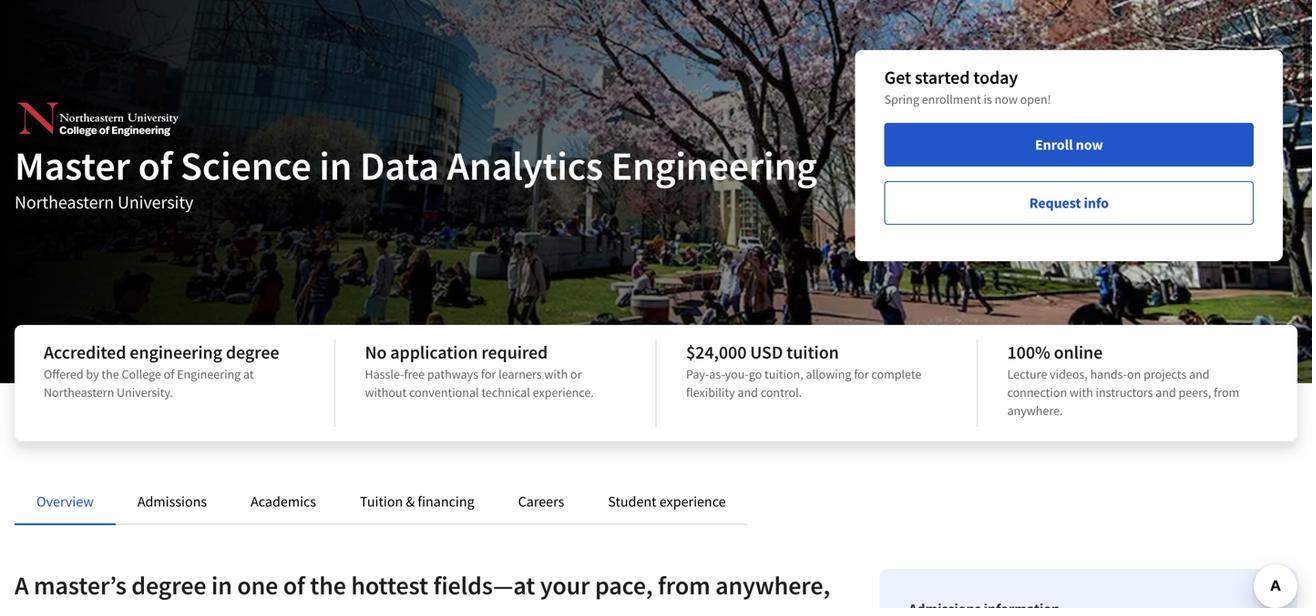 Task type: describe. For each thing, give the bounding box(es) containing it.
university
[[118, 191, 193, 214]]

1 horizontal spatial and
[[1156, 385, 1177, 401]]

complete
[[872, 366, 922, 383]]

for inside no application required hassle-free pathways for learners with or without conventional technical experience.
[[481, 366, 496, 383]]

master of science in data analytics engineering northeastern university
[[15, 140, 818, 214]]

tuition
[[360, 493, 403, 511]]

projects
[[1144, 366, 1187, 383]]

with inside 100% online lecture videos, hands-on projects and connection with instructors and peers, from anywhere.
[[1070, 385, 1094, 401]]

get started today spring enrollment is now open!
[[885, 66, 1052, 108]]

engineering inside the accredited engineering degree offered by the college of engineering at northeastern university.
[[177, 366, 241, 383]]

university.
[[117, 385, 173, 401]]

tuition,
[[765, 366, 804, 383]]

overview
[[36, 493, 94, 511]]

required
[[482, 341, 548, 364]]

tuition
[[787, 341, 839, 364]]

2 horizontal spatial and
[[1190, 366, 1210, 383]]

control.
[[761, 385, 802, 401]]

conventional
[[409, 385, 479, 401]]

admissions link
[[138, 493, 207, 511]]

offered
[[44, 366, 84, 383]]

tuition & financing link
[[360, 493, 475, 511]]

info
[[1084, 194, 1109, 212]]

the inside the accredited engineering degree offered by the college of engineering at northeastern university.
[[102, 366, 119, 383]]

&
[[406, 493, 415, 511]]

with inside no application required hassle-free pathways for learners with or without conventional technical experience.
[[545, 366, 568, 383]]

spring
[[885, 91, 920, 108]]

master
[[15, 140, 130, 191]]

learners
[[499, 366, 542, 383]]

student experience link
[[608, 493, 726, 511]]

careers
[[518, 493, 565, 511]]

accredited engineering degree offered by the college of engineering at northeastern university.
[[44, 341, 279, 401]]

careers link
[[518, 493, 565, 511]]

admissions
[[138, 493, 207, 511]]

experience.
[[533, 385, 594, 401]]

college
[[122, 366, 161, 383]]

anywhere.
[[1008, 403, 1063, 419]]

is
[[984, 91, 993, 108]]

request info button
[[885, 181, 1254, 225]]

now inside button
[[1076, 136, 1104, 154]]

in for one
[[212, 570, 232, 602]]

for inside the "$24,000 usd tuition pay-as-you-go tuition, allowing for complete flexibility and control."
[[854, 366, 869, 383]]

overview link
[[36, 493, 94, 511]]

from inside 100% online lecture videos, hands-on projects and connection with instructors and peers, from anywhere.
[[1214, 385, 1240, 401]]

pace,
[[595, 570, 653, 602]]

get
[[885, 66, 912, 89]]

technical
[[482, 385, 530, 401]]

student
[[608, 493, 657, 511]]

without inside no application required hassle-free pathways for learners with or without conventional technical experience.
[[365, 385, 407, 401]]

enroll now
[[1036, 136, 1104, 154]]

the inside a master's degree in one of the hottest fields—at your pace, from anywhere, with or without prior experience
[[310, 570, 346, 602]]

lecture
[[1008, 366, 1048, 383]]

northeastern inside the accredited engineering degree offered by the college of engineering at northeastern university.
[[44, 385, 114, 401]]

pathways
[[427, 366, 479, 383]]

$24,000 usd tuition pay-as-you-go tuition, allowing for complete flexibility and control.
[[686, 341, 922, 401]]

science
[[180, 140, 311, 191]]

with inside a master's degree in one of the hottest fields—at your pace, from anywhere, with or without prior experience
[[15, 603, 63, 609]]

request
[[1030, 194, 1082, 212]]

of inside the accredited engineering degree offered by the college of engineering at northeastern university.
[[164, 366, 174, 383]]

started
[[915, 66, 970, 89]]

videos,
[[1050, 366, 1088, 383]]

hassle-
[[365, 366, 404, 383]]

northeastern university logo image
[[15, 97, 184, 142]]

now inside get started today spring enrollment is now open!
[[995, 91, 1018, 108]]

usd
[[751, 341, 783, 364]]



Task type: vqa. For each thing, say whether or not it's contained in the screenshot.
2nd list from left
no



Task type: locate. For each thing, give the bounding box(es) containing it.
now right is on the top of the page
[[995, 91, 1018, 108]]

and down "go" at the bottom right
[[738, 385, 758, 401]]

now right the 'enroll'
[[1076, 136, 1104, 154]]

degree
[[226, 341, 279, 364], [132, 570, 206, 602]]

without down master's
[[97, 603, 183, 609]]

1 horizontal spatial for
[[854, 366, 869, 383]]

or down master's
[[68, 603, 92, 609]]

1 horizontal spatial engineering
[[611, 140, 818, 191]]

1 horizontal spatial from
[[1214, 385, 1240, 401]]

0 vertical spatial without
[[365, 385, 407, 401]]

100%
[[1008, 341, 1051, 364]]

0 horizontal spatial experience
[[247, 603, 365, 609]]

degree inside the accredited engineering degree offered by the college of engineering at northeastern university.
[[226, 341, 279, 364]]

connection
[[1008, 385, 1068, 401]]

today
[[974, 66, 1018, 89]]

with down videos,
[[1070, 385, 1094, 401]]

now
[[995, 91, 1018, 108], [1076, 136, 1104, 154]]

no
[[365, 341, 387, 364]]

in for data
[[319, 140, 352, 191]]

analytics
[[447, 140, 603, 191]]

1 vertical spatial the
[[310, 570, 346, 602]]

1 vertical spatial experience
[[247, 603, 365, 609]]

for
[[481, 366, 496, 383], [854, 366, 869, 383]]

in left data
[[319, 140, 352, 191]]

1 vertical spatial without
[[97, 603, 183, 609]]

request info
[[1030, 194, 1109, 212]]

1 vertical spatial northeastern
[[44, 385, 114, 401]]

pay-
[[686, 366, 709, 383]]

open!
[[1021, 91, 1052, 108]]

from
[[1214, 385, 1240, 401], [658, 570, 711, 602]]

master's
[[34, 570, 127, 602]]

experience down one
[[247, 603, 365, 609]]

experience
[[660, 493, 726, 511], [247, 603, 365, 609]]

0 horizontal spatial degree
[[132, 570, 206, 602]]

0 horizontal spatial now
[[995, 91, 1018, 108]]

2 vertical spatial of
[[283, 570, 305, 602]]

on
[[1128, 366, 1142, 383]]

enroll now button
[[885, 123, 1254, 167]]

without down hassle- at the bottom left of the page
[[365, 385, 407, 401]]

anywhere,
[[716, 570, 831, 602]]

experience inside a master's degree in one of the hottest fields—at your pace, from anywhere, with or without prior experience
[[247, 603, 365, 609]]

1 vertical spatial from
[[658, 570, 711, 602]]

degree up at
[[226, 341, 279, 364]]

and down projects
[[1156, 385, 1177, 401]]

without inside a master's degree in one of the hottest fields—at your pace, from anywhere, with or without prior experience
[[97, 603, 183, 609]]

or inside no application required hassle-free pathways for learners with or without conventional technical experience.
[[571, 366, 582, 383]]

the right by
[[102, 366, 119, 383]]

engineering
[[611, 140, 818, 191], [177, 366, 241, 383]]

0 horizontal spatial engineering
[[177, 366, 241, 383]]

0 vertical spatial now
[[995, 91, 1018, 108]]

hands-
[[1091, 366, 1128, 383]]

data
[[360, 140, 439, 191]]

go
[[749, 366, 762, 383]]

for right allowing
[[854, 366, 869, 383]]

flexibility
[[686, 385, 735, 401]]

northeastern
[[15, 191, 114, 214], [44, 385, 114, 401]]

engineering inside master of science in data analytics engineering northeastern university
[[611, 140, 818, 191]]

fields—at
[[434, 570, 535, 602]]

or
[[571, 366, 582, 383], [68, 603, 92, 609]]

1 vertical spatial degree
[[132, 570, 206, 602]]

0 vertical spatial northeastern
[[15, 191, 114, 214]]

and up peers,
[[1190, 366, 1210, 383]]

accredited
[[44, 341, 126, 364]]

a master's degree in one of the hottest fields—at your pace, from anywhere, with or without prior experience
[[15, 570, 831, 609]]

degree for master's
[[132, 570, 206, 602]]

enrollment
[[922, 91, 982, 108]]

the
[[102, 366, 119, 383], [310, 570, 346, 602]]

by
[[86, 366, 99, 383]]

from right "pace," at the bottom left of page
[[658, 570, 711, 602]]

1 horizontal spatial in
[[319, 140, 352, 191]]

0 horizontal spatial in
[[212, 570, 232, 602]]

2 for from the left
[[854, 366, 869, 383]]

1 for from the left
[[481, 366, 496, 383]]

from right peers,
[[1214, 385, 1240, 401]]

engineering
[[130, 341, 222, 364]]

or inside a master's degree in one of the hottest fields—at your pace, from anywhere, with or without prior experience
[[68, 603, 92, 609]]

the left hottest
[[310, 570, 346, 602]]

in inside a master's degree in one of the hottest fields—at your pace, from anywhere, with or without prior experience
[[212, 570, 232, 602]]

academics
[[251, 493, 316, 511]]

a
[[15, 570, 29, 602]]

northeastern down by
[[44, 385, 114, 401]]

degree for engineering
[[226, 341, 279, 364]]

as-
[[709, 366, 725, 383]]

1 vertical spatial engineering
[[177, 366, 241, 383]]

1 vertical spatial of
[[164, 366, 174, 383]]

2 horizontal spatial with
[[1070, 385, 1094, 401]]

northeastern down 'northeastern university logo'
[[15, 191, 114, 214]]

0 horizontal spatial and
[[738, 385, 758, 401]]

1 horizontal spatial with
[[545, 366, 568, 383]]

100% online lecture videos, hands-on projects and connection with instructors and peers, from anywhere.
[[1008, 341, 1240, 419]]

2 vertical spatial with
[[15, 603, 63, 609]]

at
[[243, 366, 254, 383]]

of inside master of science in data analytics engineering northeastern university
[[138, 140, 173, 191]]

1 vertical spatial with
[[1070, 385, 1094, 401]]

1 horizontal spatial experience
[[660, 493, 726, 511]]

0 vertical spatial with
[[545, 366, 568, 383]]

instructors
[[1096, 385, 1154, 401]]

0 vertical spatial degree
[[226, 341, 279, 364]]

1 horizontal spatial without
[[365, 385, 407, 401]]

0 horizontal spatial or
[[68, 603, 92, 609]]

free
[[404, 366, 425, 383]]

0 horizontal spatial for
[[481, 366, 496, 383]]

degree up prior at the bottom of page
[[132, 570, 206, 602]]

academics link
[[251, 493, 316, 511]]

in up prior at the bottom of page
[[212, 570, 232, 602]]

0 horizontal spatial with
[[15, 603, 63, 609]]

0 vertical spatial or
[[571, 366, 582, 383]]

allowing
[[806, 366, 852, 383]]

1 horizontal spatial or
[[571, 366, 582, 383]]

financing
[[418, 493, 475, 511]]

from inside a master's degree in one of the hottest fields—at your pace, from anywhere, with or without prior experience
[[658, 570, 711, 602]]

no application required hassle-free pathways for learners with or without conventional technical experience.
[[365, 341, 594, 401]]

0 vertical spatial in
[[319, 140, 352, 191]]

0 vertical spatial engineering
[[611, 140, 818, 191]]

in inside master of science in data analytics engineering northeastern university
[[319, 140, 352, 191]]

prior
[[188, 603, 242, 609]]

of down 'engineering'
[[164, 366, 174, 383]]

application
[[390, 341, 478, 364]]

or up experience.
[[571, 366, 582, 383]]

and
[[1190, 366, 1210, 383], [738, 385, 758, 401], [1156, 385, 1177, 401]]

your
[[540, 570, 590, 602]]

1 horizontal spatial now
[[1076, 136, 1104, 154]]

0 vertical spatial of
[[138, 140, 173, 191]]

peers,
[[1179, 385, 1212, 401]]

degree inside a master's degree in one of the hottest fields—at your pace, from anywhere, with or without prior experience
[[132, 570, 206, 602]]

one
[[237, 570, 278, 602]]

in
[[319, 140, 352, 191], [212, 570, 232, 602]]

of right one
[[283, 570, 305, 602]]

1 vertical spatial in
[[212, 570, 232, 602]]

enroll
[[1036, 136, 1073, 154]]

you-
[[725, 366, 749, 383]]

of right master
[[138, 140, 173, 191]]

0 horizontal spatial the
[[102, 366, 119, 383]]

with down a
[[15, 603, 63, 609]]

0 horizontal spatial without
[[97, 603, 183, 609]]

and inside the "$24,000 usd tuition pay-as-you-go tuition, allowing for complete flexibility and control."
[[738, 385, 758, 401]]

with up experience.
[[545, 366, 568, 383]]

with
[[545, 366, 568, 383], [1070, 385, 1094, 401], [15, 603, 63, 609]]

online
[[1054, 341, 1103, 364]]

0 vertical spatial from
[[1214, 385, 1240, 401]]

0 horizontal spatial from
[[658, 570, 711, 602]]

$24,000
[[686, 341, 747, 364]]

1 vertical spatial or
[[68, 603, 92, 609]]

1 horizontal spatial degree
[[226, 341, 279, 364]]

0 vertical spatial the
[[102, 366, 119, 383]]

for up technical
[[481, 366, 496, 383]]

northeastern inside master of science in data analytics engineering northeastern university
[[15, 191, 114, 214]]

1 vertical spatial now
[[1076, 136, 1104, 154]]

tuition & financing
[[360, 493, 475, 511]]

0 vertical spatial experience
[[660, 493, 726, 511]]

student experience
[[608, 493, 726, 511]]

experience right the 'student'
[[660, 493, 726, 511]]

hottest
[[351, 570, 429, 602]]

1 horizontal spatial the
[[310, 570, 346, 602]]

of inside a master's degree in one of the hottest fields—at your pace, from anywhere, with or without prior experience
[[283, 570, 305, 602]]



